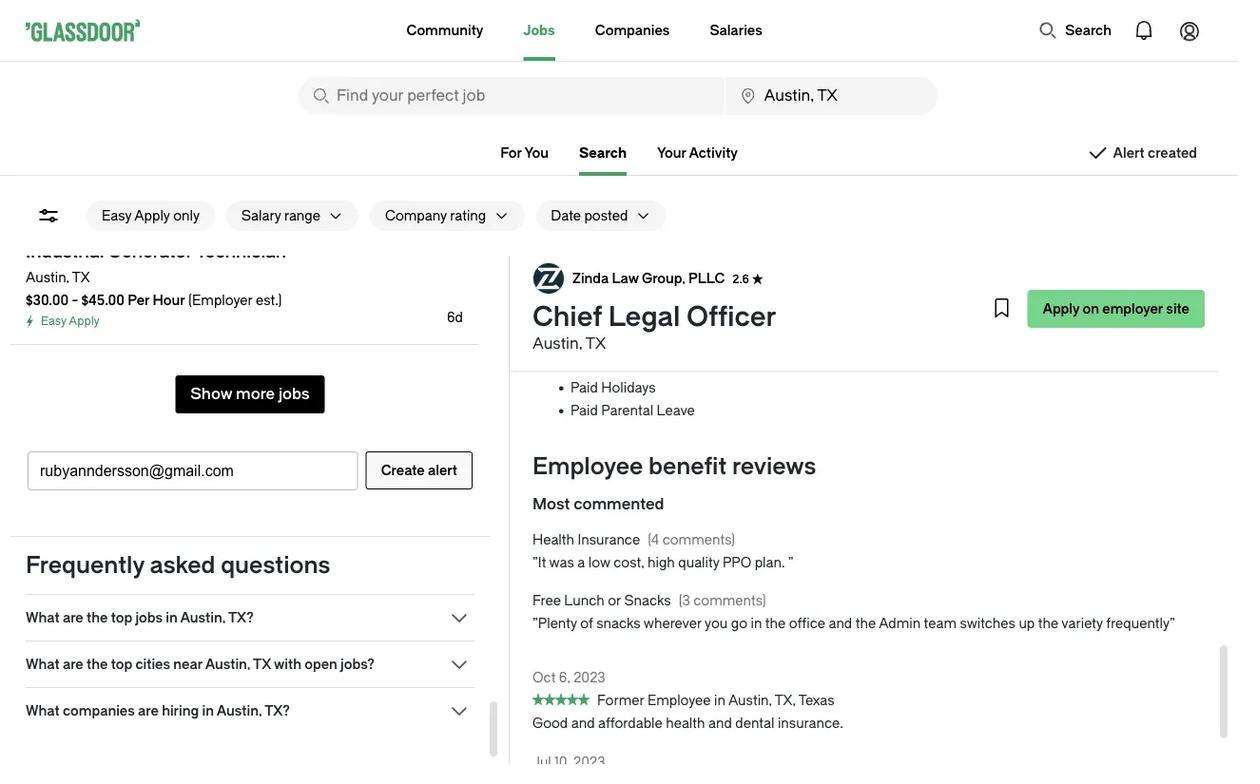 Task type: locate. For each thing, give the bounding box(es) containing it.
employer
[[1103, 301, 1163, 317]]

tx up the -
[[72, 270, 90, 285]]

and inside free lunch or snacks (3 comments) "plenty of snacks wherever you go in the office and the admin team switches up the variety frequently"
[[829, 617, 852, 632]]

1 horizontal spatial or
[[717, 198, 731, 214]]

the left office
[[766, 617, 786, 632]]

0 horizontal spatial company
[[385, 208, 447, 224]]

are left hiring at the left bottom
[[138, 703, 159, 719]]

2 what from the top
[[26, 657, 60, 672]]

up inside health savings account (hsa) dental insurance vision insurance retirement plan with up to 3% company match paid time off paid holidays paid parental leave
[[706, 335, 722, 351]]

the inside dropdown button
[[87, 610, 108, 626]]

plan
[[645, 335, 673, 351]]

none field search location
[[726, 77, 938, 115]]

former
[[597, 694, 644, 709]]

free lunch or snacks (3 comments) "plenty of snacks wherever you go in the office and the admin team switches up the variety frequently"
[[533, 594, 1176, 632]]

1 vertical spatial or
[[608, 594, 621, 610]]

are for what are the top jobs in austin, tx?
[[63, 610, 83, 626]]

2 none field from the left
[[726, 77, 938, 115]]

law
[[612, 270, 639, 286]]

are inside popup button
[[63, 657, 83, 672]]

1 vertical spatial search
[[579, 145, 627, 161]]

insurance up low
[[578, 533, 640, 549]]

employee
[[533, 454, 643, 480], [648, 694, 711, 709]]

0 vertical spatial with
[[676, 335, 702, 351]]

austin, up $30.00
[[26, 270, 69, 285]]

the
[[87, 610, 108, 626], [766, 617, 786, 632], [856, 617, 876, 632], [1038, 617, 1059, 632], [87, 657, 108, 672]]

1 vertical spatial easy
[[41, 315, 66, 328]]

company rating button
[[370, 201, 486, 231]]

1 vertical spatial with
[[274, 657, 301, 672]]

what are the top jobs in austin, tx? button
[[26, 607, 475, 630]]

health inside health insurance (4 comments) "it was a low cost, high quality ppo plan. "
[[533, 533, 574, 549]]

1 vertical spatial paid
[[571, 381, 598, 397]]

tx down what are the top jobs in austin, tx? dropdown button
[[253, 657, 271, 672]]

comments) inside health insurance (4 comments) "it was a low cost, high quality ppo plan. "
[[663, 533, 735, 549]]

in
[[166, 610, 178, 626], [751, 617, 762, 632], [714, 694, 726, 709], [202, 703, 214, 719]]

up
[[706, 335, 722, 351], [1019, 617, 1035, 632]]

what inside what are the top cities near austin, tx with open jobs? popup button
[[26, 657, 60, 672]]

leave
[[657, 404, 695, 419]]

with right plan
[[676, 335, 702, 351]]

in right hiring at the left bottom
[[202, 703, 214, 719]]

or up snacks
[[608, 594, 621, 610]]

Search keyword field
[[299, 77, 724, 115]]

0 vertical spatial what
[[26, 610, 60, 626]]

top left jobs
[[111, 610, 132, 626]]

insurance
[[616, 198, 678, 214], [616, 290, 678, 305], [613, 312, 676, 328], [578, 533, 640, 549]]

1 top from the top
[[111, 610, 132, 626]]

1 horizontal spatial easy
[[102, 208, 132, 224]]

hour
[[153, 292, 185, 308]]

apply down the -
[[69, 315, 100, 328]]

1 horizontal spatial search
[[1065, 22, 1112, 38]]

account
[[669, 267, 723, 282]]

with left open
[[274, 657, 301, 672]]

1 horizontal spatial none field
[[726, 77, 938, 115]]

in right jobs
[[166, 610, 178, 626]]

for you link
[[500, 145, 549, 161]]

2 horizontal spatial and
[[829, 617, 852, 632]]

1 vertical spatial what
[[26, 657, 60, 672]]

zinda
[[573, 270, 609, 286]]

free
[[533, 594, 561, 610]]

available)
[[815, 198, 873, 214]]

company right 3%
[[762, 335, 823, 351]]

most commented
[[533, 496, 664, 514]]

austin, inside popup button
[[205, 657, 250, 672]]

1 vertical spatial tx?
[[265, 703, 290, 719]]

tx down vision
[[586, 335, 606, 353]]

austin, up what are the top cities near austin, tx with open jobs?
[[180, 610, 226, 626]]

health up dental
[[571, 267, 613, 282]]

top left cities
[[111, 657, 132, 672]]

0 vertical spatial tx
[[72, 270, 90, 285]]

paid left holidays
[[571, 381, 598, 397]]

wherever
[[644, 617, 702, 632]]

search
[[1065, 22, 1112, 38], [579, 145, 627, 161]]

employee up "health"
[[648, 694, 711, 709]]

top for jobs
[[111, 610, 132, 626]]

texas
[[799, 694, 835, 709]]

easy for easy apply only
[[102, 208, 132, 224]]

office
[[789, 617, 826, 632]]

what
[[26, 610, 60, 626], [26, 657, 60, 672], [26, 703, 60, 719]]

company
[[385, 208, 447, 224], [762, 335, 823, 351]]

comments)
[[663, 533, 735, 549], [694, 594, 766, 610]]

1 horizontal spatial up
[[1019, 617, 1035, 632]]

comments) inside free lunch or snacks (3 comments) "plenty of snacks wherever you go in the office and the admin team switches up the variety frequently"
[[694, 594, 766, 610]]

2 vertical spatial are
[[138, 703, 159, 719]]

1 vertical spatial comments)
[[694, 594, 766, 610]]

tx inside chief legal officer austin, tx
[[586, 335, 606, 353]]

company rating
[[385, 208, 486, 224]]

easy down $30.00
[[41, 315, 66, 328]]

0 horizontal spatial and
[[571, 717, 595, 732]]

3%
[[741, 335, 758, 351]]

insurance left (ppo
[[616, 198, 678, 214]]

what for what are the top cities near austin, tx with open jobs?
[[26, 657, 60, 672]]

what companies are hiring in austin, tx? button
[[26, 700, 475, 723]]

health for health savings account (hsa) dental insurance vision insurance retirement plan with up to 3% company match paid time off paid holidays paid parental leave
[[571, 267, 613, 282]]

are down frequently
[[63, 610, 83, 626]]

oct
[[533, 670, 556, 686]]

Enter email address email field
[[29, 453, 357, 490]]

you
[[525, 145, 549, 161]]

0 horizontal spatial none field
[[299, 77, 724, 115]]

company left rating at the top of page
[[385, 208, 447, 224]]

(4
[[648, 533, 659, 549]]

up left to
[[706, 335, 722, 351]]

2 vertical spatial what
[[26, 703, 60, 719]]

5.0 stars out of 5 image
[[533, 692, 590, 710]]

easy inside button
[[102, 208, 132, 224]]

what are the top jobs in austin, tx?
[[26, 610, 254, 626]]

1 none field from the left
[[299, 77, 724, 115]]

what inside what are the top jobs in austin, tx? dropdown button
[[26, 610, 60, 626]]

salary range
[[242, 208, 321, 224]]

1 horizontal spatial tx?
[[265, 703, 290, 719]]

0 horizontal spatial or
[[608, 594, 621, 610]]

most
[[533, 496, 570, 514]]

what are the top cities near austin, tx with open jobs? button
[[26, 653, 475, 676]]

1 vertical spatial tx
[[586, 335, 606, 353]]

2 vertical spatial health
[[533, 533, 574, 549]]

tx? up what are the top cities near austin, tx with open jobs? popup button
[[228, 610, 254, 626]]

status
[[533, 695, 590, 706]]

0 vertical spatial employee
[[533, 454, 643, 480]]

frequently"
[[1106, 617, 1176, 632]]

6d
[[447, 310, 463, 325]]

ppo
[[723, 556, 752, 572]]

are up companies
[[63, 657, 83, 672]]

the up companies
[[87, 657, 108, 672]]

good and affordable health and dental insurance.
[[533, 717, 844, 732]]

companies
[[63, 703, 135, 719]]

the left variety
[[1038, 617, 1059, 632]]

or right (ppo
[[717, 198, 731, 214]]

0 vertical spatial comments)
[[663, 533, 735, 549]]

most commented element
[[533, 530, 1205, 651]]

the left jobs
[[87, 610, 108, 626]]

2 top from the top
[[111, 657, 132, 672]]

0 horizontal spatial with
[[274, 657, 301, 672]]

1 vertical spatial company
[[762, 335, 823, 351]]

activity
[[689, 145, 738, 161]]

None field
[[299, 77, 724, 115], [726, 77, 938, 115]]

tx? down what are the top cities near austin, tx with open jobs? popup button
[[265, 703, 290, 719]]

top inside popup button
[[111, 657, 132, 672]]

paid down retirement
[[571, 358, 598, 374]]

easy right open filter menu "icon"
[[102, 208, 132, 224]]

and down 5.0 stars out of 5 image at the bottom of the page
[[571, 717, 595, 732]]

quality
[[678, 556, 720, 572]]

you
[[705, 617, 728, 632]]

employee up most commented
[[533, 454, 643, 480]]

2 horizontal spatial tx
[[586, 335, 606, 353]]

1 vertical spatial are
[[63, 657, 83, 672]]

0 horizontal spatial easy
[[41, 315, 66, 328]]

2 vertical spatial tx
[[253, 657, 271, 672]]

1 vertical spatial top
[[111, 657, 132, 672]]

0 vertical spatial are
[[63, 610, 83, 626]]

austin, inside austin, tx $30.00 - $45.00 per hour (employer est.)
[[26, 270, 69, 285]]

1 vertical spatial health
[[571, 267, 613, 282]]

2023
[[574, 670, 606, 686]]

1 vertical spatial employee
[[648, 694, 711, 709]]

comments) up "quality"
[[663, 533, 735, 549]]

jobs?
[[341, 657, 374, 672]]

and right office
[[829, 617, 852, 632]]

of
[[580, 617, 593, 632]]

austin, down chief
[[533, 335, 582, 353]]

2 vertical spatial paid
[[571, 404, 598, 419]]

apply left only
[[134, 208, 170, 224]]

hdhp
[[734, 198, 774, 214]]

austin, down what are the top cities near austin, tx with open jobs? popup button
[[217, 703, 262, 719]]

paid
[[571, 358, 598, 374], [571, 381, 598, 397], [571, 404, 598, 419]]

0 horizontal spatial tx
[[72, 270, 90, 285]]

zinda law group, pllc 2.6 ★
[[573, 270, 763, 286]]

go
[[731, 617, 748, 632]]

1 horizontal spatial company
[[762, 335, 823, 351]]

(3
[[679, 594, 690, 610]]

top inside dropdown button
[[111, 610, 132, 626]]

community
[[407, 22, 483, 38]]

1 horizontal spatial tx
[[253, 657, 271, 672]]

switches
[[960, 617, 1016, 632]]

paid left parental
[[571, 404, 598, 419]]

what inside what companies are hiring in austin, tx? dropdown button
[[26, 703, 60, 719]]

what companies are hiring in austin, tx?
[[26, 703, 290, 719]]

austin, right near
[[205, 657, 250, 672]]

1 horizontal spatial with
[[676, 335, 702, 351]]

asked
[[150, 553, 215, 579]]

3 what from the top
[[26, 703, 60, 719]]

snacks
[[596, 617, 641, 632]]

health inside health savings account (hsa) dental insurance vision insurance retirement plan with up to 3% company match paid time off paid holidays paid parental leave
[[571, 267, 613, 282]]

off
[[637, 358, 657, 374]]

none field search keyword
[[299, 77, 724, 115]]

comments) up go
[[694, 594, 766, 610]]

search inside button
[[1065, 22, 1112, 38]]

and down the 'former employee in austin, tx, texas'
[[709, 717, 732, 732]]

search button
[[1029, 11, 1121, 49]]

1 horizontal spatial apply
[[134, 208, 170, 224]]

0 vertical spatial easy
[[102, 208, 132, 224]]

6,
[[559, 670, 570, 686]]

0 vertical spatial top
[[111, 610, 132, 626]]

1 horizontal spatial employee
[[648, 694, 711, 709]]

low
[[589, 556, 610, 572]]

apply left "on" on the top of page
[[1043, 301, 1080, 317]]

0 horizontal spatial up
[[706, 335, 722, 351]]

health down "search" link at the top
[[571, 198, 613, 214]]

rating
[[450, 208, 486, 224]]

0 vertical spatial paid
[[571, 358, 598, 374]]

0 horizontal spatial apply
[[69, 315, 100, 328]]

date posted
[[551, 208, 628, 224]]

salaries
[[710, 22, 763, 38]]

0 horizontal spatial employee
[[533, 454, 643, 480]]

apply for easy apply only
[[134, 208, 170, 224]]

companies
[[595, 22, 670, 38]]

0 vertical spatial search
[[1065, 22, 1112, 38]]

jobs
[[523, 22, 555, 38]]

health up was
[[533, 533, 574, 549]]

0 horizontal spatial search
[[579, 145, 627, 161]]

0 horizontal spatial tx?
[[228, 610, 254, 626]]

2 horizontal spatial apply
[[1043, 301, 1080, 317]]

1 what from the top
[[26, 610, 60, 626]]

snacks
[[624, 594, 671, 610]]

in right go
[[751, 617, 762, 632]]

(ppo
[[682, 198, 714, 214]]

0 vertical spatial health
[[571, 198, 613, 214]]

company inside company rating 'dropdown button'
[[385, 208, 447, 224]]

0 vertical spatial company
[[385, 208, 447, 224]]

1 paid from the top
[[571, 358, 598, 374]]

0 vertical spatial tx?
[[228, 610, 254, 626]]

1 vertical spatial up
[[1019, 617, 1035, 632]]

or
[[717, 198, 731, 214], [608, 594, 621, 610]]

was
[[549, 556, 574, 572]]

salaries link
[[710, 0, 763, 61]]

up right switches
[[1019, 617, 1035, 632]]

0 vertical spatial up
[[706, 335, 722, 351]]

$45.00
[[81, 292, 125, 308]]

cost,
[[614, 556, 644, 572]]



Task type: describe. For each thing, give the bounding box(es) containing it.
health
[[666, 717, 705, 732]]

dental
[[571, 290, 612, 305]]

0 vertical spatial or
[[717, 198, 731, 214]]

officer
[[687, 301, 777, 333]]

near
[[173, 657, 202, 672]]

legal
[[608, 301, 680, 333]]

search link
[[579, 145, 627, 176]]

what for what companies are hiring in austin, tx?
[[26, 703, 60, 719]]

insurance inside health insurance (4 comments) "it was a low cost, high quality ppo plan. "
[[578, 533, 640, 549]]

with inside health savings account (hsa) dental insurance vision insurance retirement plan with up to 3% company match paid time off paid holidays paid parental leave
[[676, 335, 702, 351]]

former employee in austin, tx, texas
[[597, 694, 835, 709]]

what are the top cities near austin, tx with open jobs?
[[26, 657, 374, 672]]

your activity
[[657, 145, 738, 161]]

oct 6, 2023
[[533, 670, 606, 686]]

frequently asked questions
[[26, 553, 330, 579]]

insurance.
[[778, 717, 844, 732]]

austin, tx $30.00 - $45.00 per hour (employer est.)
[[26, 270, 282, 308]]

open filter menu image
[[37, 204, 60, 227]]

(employer
[[188, 292, 252, 308]]

a
[[578, 556, 585, 572]]

date
[[551, 208, 581, 224]]

team
[[924, 617, 957, 632]]

company inside health savings account (hsa) dental insurance vision insurance retirement plan with up to 3% company match paid time off paid holidays paid parental leave
[[762, 335, 823, 351]]

easy apply only
[[102, 208, 200, 224]]

questions
[[221, 553, 330, 579]]

time
[[601, 358, 633, 374]]

lunch
[[564, 594, 605, 610]]

chief legal officer austin, tx
[[533, 301, 777, 353]]

plans
[[777, 198, 811, 214]]

for you
[[500, 145, 549, 161]]

up inside free lunch or snacks (3 comments) "plenty of snacks wherever you go in the office and the admin team switches up the variety frequently"
[[1019, 617, 1035, 632]]

Search location field
[[726, 77, 938, 115]]

to
[[725, 335, 738, 351]]

benefit
[[649, 454, 727, 480]]

dental
[[735, 717, 775, 732]]

cities
[[135, 657, 170, 672]]

good
[[533, 717, 568, 732]]

health for health insurance (4 comments) "it was a low cost, high quality ppo plan. "
[[533, 533, 574, 549]]

parental
[[601, 404, 654, 419]]

pllc
[[689, 270, 725, 286]]

est.)
[[256, 292, 282, 308]]

"
[[788, 556, 794, 572]]

health for health insurance (ppo or hdhp plans available)
[[571, 198, 613, 214]]

(hsa)
[[726, 267, 763, 282]]

apply for easy apply
[[69, 315, 100, 328]]

apply on employer site
[[1043, 301, 1190, 317]]

tx inside austin, tx $30.00 - $45.00 per hour (employer est.)
[[72, 270, 90, 285]]

"it
[[533, 556, 546, 572]]

"plenty
[[533, 617, 577, 632]]

plan.
[[755, 556, 785, 572]]

$30.00
[[26, 292, 69, 308]]

with inside popup button
[[274, 657, 301, 672]]

commented
[[574, 496, 664, 514]]

3 paid from the top
[[571, 404, 598, 419]]

hiring
[[162, 703, 199, 719]]

health insurance (ppo or hdhp plans available)
[[571, 198, 873, 214]]

easy for easy apply
[[41, 315, 66, 328]]

jobs
[[135, 610, 163, 626]]

zinda law group, pllc logo image
[[534, 263, 564, 294]]

what for what are the top jobs in austin, tx?
[[26, 610, 60, 626]]

health insurance (4 comments) "it was a low cost, high quality ppo plan. "
[[533, 533, 794, 572]]

admin
[[879, 617, 921, 632]]

austin, inside chief legal officer austin, tx
[[533, 335, 582, 353]]

austin, up 'dental'
[[728, 694, 772, 709]]

community link
[[407, 0, 483, 61]]

salary
[[242, 208, 281, 224]]

in up the good and affordable health and dental insurance.
[[714, 694, 726, 709]]

open
[[305, 657, 337, 672]]

the inside popup button
[[87, 657, 108, 672]]

date posted button
[[536, 201, 628, 231]]

salary range button
[[226, 201, 321, 231]]

reviews
[[732, 454, 816, 480]]

holidays
[[601, 381, 656, 397]]

2 paid from the top
[[571, 381, 598, 397]]

2.6
[[733, 272, 749, 286]]

frequently
[[26, 553, 144, 579]]

are for what are the top cities near austin, tx with open jobs?
[[63, 657, 83, 672]]

jobs link
[[523, 0, 555, 61]]

★
[[752, 272, 763, 286]]

or inside free lunch or snacks (3 comments) "plenty of snacks wherever you go in the office and the admin team switches up the variety frequently"
[[608, 594, 621, 610]]

for
[[500, 145, 522, 161]]

your activity link
[[657, 145, 738, 161]]

the left admin
[[856, 617, 876, 632]]

insurance down savings
[[616, 290, 678, 305]]

range
[[284, 208, 321, 224]]

variety
[[1062, 617, 1103, 632]]

your
[[657, 145, 686, 161]]

top for cities
[[111, 657, 132, 672]]

1 horizontal spatial and
[[709, 717, 732, 732]]

companies link
[[595, 0, 670, 61]]

in inside free lunch or snacks (3 comments) "plenty of snacks wherever you go in the office and the admin team switches up the variety frequently"
[[751, 617, 762, 632]]

retirement
[[571, 335, 642, 351]]

insurance up plan
[[613, 312, 676, 328]]

employee benefit reviews
[[533, 454, 816, 480]]

easy apply only button
[[87, 201, 215, 231]]

only
[[173, 208, 200, 224]]

chief
[[533, 301, 602, 333]]

tx inside popup button
[[253, 657, 271, 672]]

on
[[1083, 301, 1099, 317]]

posted
[[584, 208, 628, 224]]



Task type: vqa. For each thing, say whether or not it's contained in the screenshot.
right TX
yes



